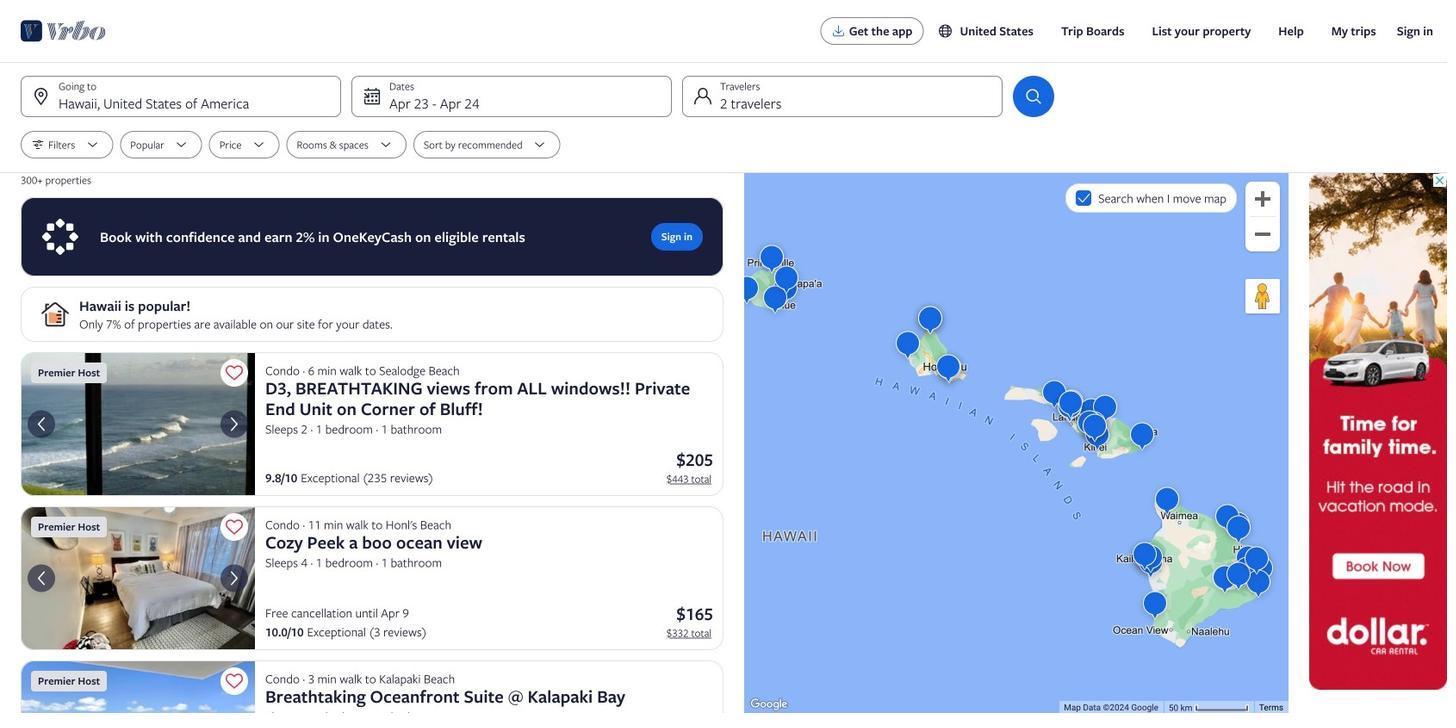 Task type: describe. For each thing, give the bounding box(es) containing it.
show previous image for cozy peek a boo ocean view image
[[31, 568, 52, 589]]

property grounds image
[[21, 661, 255, 713]]

search image
[[1024, 86, 1044, 107]]

vrbo logo image
[[21, 17, 106, 45]]

download the app button image
[[832, 24, 846, 38]]

map region
[[744, 173, 1289, 713]]

show next image for d3, breathtaking views from all windows!! private end unit on corner of bluff! image
[[224, 414, 245, 435]]

show next image for cozy peek a boo ocean view image
[[224, 568, 245, 589]]



Task type: vqa. For each thing, say whether or not it's contained in the screenshot.
Property grounds image
yes



Task type: locate. For each thing, give the bounding box(es) containing it.
google image
[[749, 696, 790, 713]]

show previous image for d3, breathtaking views from all windows!! private end unit on corner of bluff! image
[[31, 414, 52, 435]]

small image
[[938, 23, 960, 39]]

cozy bedroom with plush pillows and medium firm mattress image
[[21, 507, 255, 651]]

waves from the alcove window image
[[21, 352, 255, 496]]



